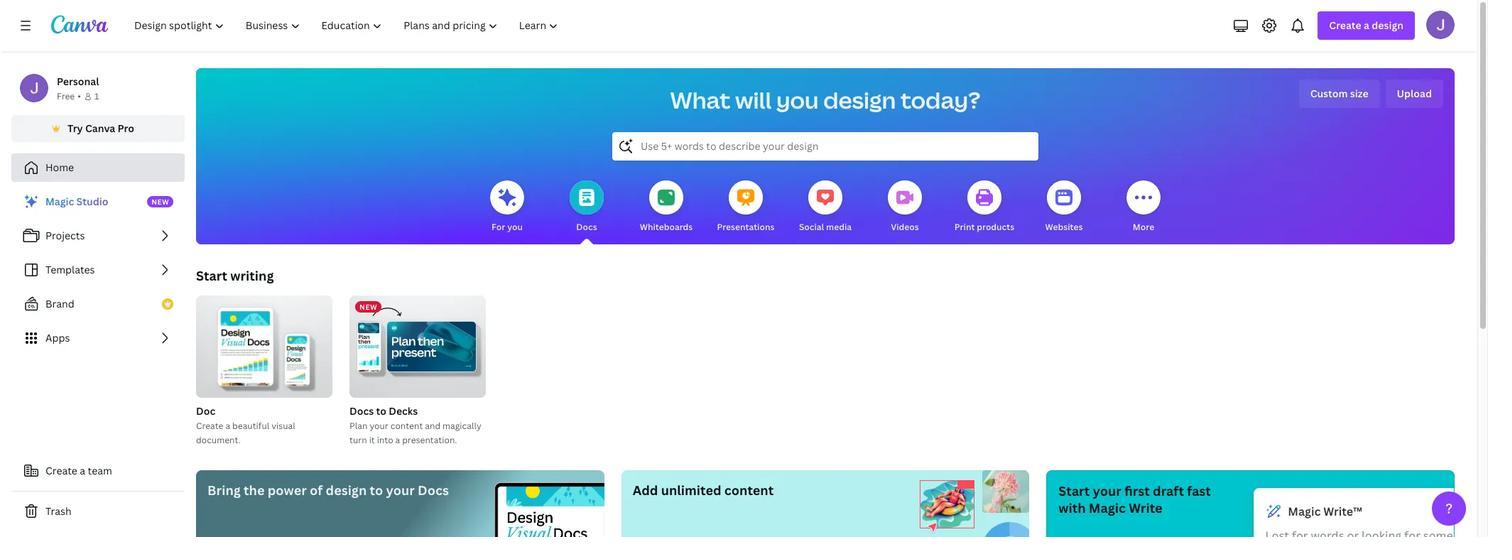 Task type: describe. For each thing, give the bounding box(es) containing it.
1 vertical spatial content
[[725, 482, 774, 499]]

docs inside bring the power of design to your docs link
[[418, 482, 449, 499]]

first
[[1125, 483, 1150, 500]]

docs button
[[570, 171, 604, 244]]

presentations button
[[717, 171, 775, 244]]

custom
[[1311, 87, 1348, 100]]

free
[[57, 90, 75, 102]]

content inside docs to decks plan your content and magically turn it into a presentation.
[[391, 420, 423, 432]]

try canva pro button
[[11, 115, 185, 142]]

plan
[[350, 420, 368, 432]]

beautiful
[[232, 420, 270, 432]]

social media button
[[799, 171, 852, 244]]

Search search field
[[641, 133, 1011, 160]]

whiteboards
[[640, 221, 693, 233]]

upload
[[1397, 87, 1433, 100]]

templates
[[45, 263, 95, 276]]

print products button
[[955, 171, 1015, 244]]

today?
[[901, 85, 981, 115]]

bring the power of design to your docs
[[208, 482, 449, 499]]

start for start writing
[[196, 267, 227, 284]]

your down into
[[386, 482, 415, 499]]

projects
[[45, 229, 85, 242]]

a inside create a team button
[[80, 464, 85, 478]]

templates link
[[11, 256, 185, 284]]

bring
[[208, 482, 241, 499]]

add unlimited content
[[633, 482, 774, 499]]

what
[[671, 85, 731, 115]]

a inside docs to decks plan your content and magically turn it into a presentation.
[[395, 434, 400, 446]]

for you button
[[490, 171, 524, 244]]

will
[[736, 85, 772, 115]]

custom size
[[1311, 87, 1369, 100]]

jacob simon image
[[1427, 11, 1455, 39]]

your inside start your first draft fast with magic write
[[1093, 483, 1122, 500]]

1 vertical spatial design
[[824, 85, 896, 115]]

create for create a design
[[1330, 18, 1362, 32]]

it
[[369, 434, 375, 446]]

turn
[[350, 434, 367, 446]]

brand link
[[11, 290, 185, 318]]

free •
[[57, 90, 81, 102]]

decks
[[389, 404, 418, 418]]

magic write™
[[1289, 504, 1363, 519]]

start writing
[[196, 267, 274, 284]]

unlimited
[[661, 482, 722, 499]]

docs to decks plan your content and magically turn it into a presentation.
[[350, 404, 482, 446]]

magic for magic write™
[[1289, 504, 1321, 519]]

upload button
[[1386, 80, 1444, 108]]

magically
[[443, 420, 482, 432]]

more button
[[1127, 171, 1161, 244]]

apps
[[45, 331, 70, 345]]

•
[[78, 90, 81, 102]]

brand
[[45, 297, 74, 311]]

magic for magic studio
[[45, 195, 74, 208]]

print products
[[955, 221, 1015, 233]]

0 vertical spatial you
[[777, 85, 819, 115]]

print
[[955, 221, 975, 233]]

presentation.
[[402, 434, 457, 446]]

your inside docs to decks plan your content and magically turn it into a presentation.
[[370, 420, 389, 432]]

write™
[[1324, 504, 1363, 519]]

trash link
[[11, 497, 185, 526]]

social media
[[799, 221, 852, 233]]

home
[[45, 161, 74, 174]]

a inside create a design dropdown button
[[1364, 18, 1370, 32]]



Task type: vqa. For each thing, say whether or not it's contained in the screenshot.
for you button
yes



Task type: locate. For each thing, give the bounding box(es) containing it.
2 vertical spatial create
[[45, 464, 77, 478]]

0 vertical spatial start
[[196, 267, 227, 284]]

design up search search field
[[824, 85, 896, 115]]

magic left studio
[[45, 195, 74, 208]]

new
[[151, 197, 169, 207]]

1 vertical spatial to
[[370, 482, 383, 499]]

visual
[[272, 420, 295, 432]]

you inside button
[[508, 221, 523, 233]]

your left first
[[1093, 483, 1122, 500]]

videos button
[[888, 171, 922, 244]]

start
[[196, 267, 227, 284], [1059, 483, 1090, 500]]

the
[[244, 482, 265, 499]]

2 vertical spatial docs
[[418, 482, 449, 499]]

pro
[[118, 122, 134, 135]]

0 vertical spatial design
[[1372, 18, 1404, 32]]

None search field
[[613, 132, 1039, 161]]

docs for docs to decks plan your content and magically turn it into a presentation.
[[350, 404, 374, 418]]

a right into
[[395, 434, 400, 446]]

create a design button
[[1318, 11, 1416, 40]]

for you
[[492, 221, 523, 233]]

products
[[977, 221, 1015, 233]]

create left team
[[45, 464, 77, 478]]

presentations
[[717, 221, 775, 233]]

power
[[268, 482, 307, 499]]

start inside start your first draft fast with magic write
[[1059, 483, 1090, 500]]

create inside doc create a beautiful visual document.
[[196, 420, 223, 432]]

2 horizontal spatial magic
[[1289, 504, 1321, 519]]

content down decks
[[391, 420, 423, 432]]

start left first
[[1059, 483, 1090, 500]]

start for start your first draft fast with magic write
[[1059, 483, 1090, 500]]

2 horizontal spatial docs
[[577, 221, 597, 233]]

social
[[799, 221, 824, 233]]

to inside docs to decks plan your content and magically turn it into a presentation.
[[376, 404, 387, 418]]

websites
[[1046, 221, 1083, 233]]

add unlimited content link
[[622, 470, 1030, 537]]

design left jacob simon icon
[[1372, 18, 1404, 32]]

size
[[1351, 87, 1369, 100]]

1 vertical spatial create
[[196, 420, 223, 432]]

home link
[[11, 153, 185, 182]]

1
[[94, 90, 99, 102]]

0 horizontal spatial magic
[[45, 195, 74, 208]]

0 horizontal spatial docs
[[350, 404, 374, 418]]

try
[[68, 122, 83, 135]]

1 horizontal spatial design
[[824, 85, 896, 115]]

to down it
[[370, 482, 383, 499]]

try canva pro
[[68, 122, 134, 135]]

videos
[[891, 221, 919, 233]]

for
[[492, 221, 505, 233]]

you right will
[[777, 85, 819, 115]]

magic
[[45, 195, 74, 208], [1089, 500, 1126, 517], [1289, 504, 1321, 519]]

docs to decks group
[[350, 296, 486, 448]]

create down "doc"
[[196, 420, 223, 432]]

docs inside docs to decks plan your content and magically turn it into a presentation.
[[350, 404, 374, 418]]

list
[[11, 188, 185, 352]]

personal
[[57, 75, 99, 88]]

top level navigation element
[[125, 11, 571, 40]]

1 horizontal spatial start
[[1059, 483, 1090, 500]]

document.
[[196, 434, 241, 446]]

create a team
[[45, 464, 112, 478]]

1 horizontal spatial content
[[725, 482, 774, 499]]

content right unlimited
[[725, 482, 774, 499]]

docs
[[577, 221, 597, 233], [350, 404, 374, 418], [418, 482, 449, 499]]

a inside doc create a beautiful visual document.
[[226, 420, 230, 432]]

draft
[[1153, 483, 1185, 500]]

1 horizontal spatial you
[[777, 85, 819, 115]]

create for create a team
[[45, 464, 77, 478]]

create
[[1330, 18, 1362, 32], [196, 420, 223, 432], [45, 464, 77, 478]]

canva
[[85, 122, 115, 135]]

media
[[826, 221, 852, 233]]

group
[[196, 290, 333, 398]]

content
[[391, 420, 423, 432], [725, 482, 774, 499]]

1 horizontal spatial docs
[[418, 482, 449, 499]]

doc group
[[196, 290, 333, 448]]

into
[[377, 434, 393, 446]]

a up document. on the bottom
[[226, 420, 230, 432]]

websites button
[[1046, 171, 1083, 244]]

doc create a beautiful visual document.
[[196, 404, 295, 446]]

apps link
[[11, 324, 185, 352]]

trash
[[45, 505, 72, 518]]

whiteboards button
[[640, 171, 693, 244]]

new
[[360, 302, 377, 312]]

1 vertical spatial docs
[[350, 404, 374, 418]]

1 vertical spatial start
[[1059, 483, 1090, 500]]

more
[[1133, 221, 1155, 233]]

0 horizontal spatial content
[[391, 420, 423, 432]]

0 horizontal spatial create
[[45, 464, 77, 478]]

list containing magic studio
[[11, 188, 185, 352]]

design inside dropdown button
[[1372, 18, 1404, 32]]

you
[[777, 85, 819, 115], [508, 221, 523, 233]]

create inside button
[[45, 464, 77, 478]]

to left decks
[[376, 404, 387, 418]]

0 horizontal spatial design
[[326, 482, 367, 499]]

to
[[376, 404, 387, 418], [370, 482, 383, 499]]

1 horizontal spatial create
[[196, 420, 223, 432]]

bring the power of design to your docs link
[[196, 470, 604, 537]]

what will you design today?
[[671, 85, 981, 115]]

start your first draft fast with magic write
[[1059, 483, 1212, 517]]

custom size button
[[1299, 80, 1380, 108]]

1 vertical spatial you
[[508, 221, 523, 233]]

a left team
[[80, 464, 85, 478]]

magic left write™
[[1289, 504, 1321, 519]]

projects link
[[11, 222, 185, 250]]

your
[[370, 420, 389, 432], [386, 482, 415, 499], [1093, 483, 1122, 500]]

writing
[[230, 267, 274, 284]]

create inside dropdown button
[[1330, 18, 1362, 32]]

write
[[1129, 500, 1163, 517]]

of
[[310, 482, 323, 499]]

2 horizontal spatial design
[[1372, 18, 1404, 32]]

studio
[[76, 195, 108, 208]]

and
[[425, 420, 441, 432]]

doc
[[196, 404, 215, 418]]

magic inside start your first draft fast with magic write
[[1089, 500, 1126, 517]]

0 vertical spatial content
[[391, 420, 423, 432]]

create a design
[[1330, 18, 1404, 32]]

0 vertical spatial to
[[376, 404, 387, 418]]

create up custom size
[[1330, 18, 1362, 32]]

docs for docs
[[577, 221, 597, 233]]

team
[[88, 464, 112, 478]]

0 horizontal spatial you
[[508, 221, 523, 233]]

magic right with
[[1089, 500, 1126, 517]]

fast
[[1188, 483, 1212, 500]]

2 vertical spatial design
[[326, 482, 367, 499]]

a up size
[[1364, 18, 1370, 32]]

2 horizontal spatial create
[[1330, 18, 1362, 32]]

design right the of at the bottom left of the page
[[326, 482, 367, 499]]

with
[[1059, 500, 1086, 517]]

your up into
[[370, 420, 389, 432]]

docs inside "docs" button
[[577, 221, 597, 233]]

0 horizontal spatial start
[[196, 267, 227, 284]]

create a team button
[[11, 457, 185, 485]]

magic studio
[[45, 195, 108, 208]]

start left writing at the left
[[196, 267, 227, 284]]

1 horizontal spatial magic
[[1089, 500, 1126, 517]]

add
[[633, 482, 658, 499]]

a
[[1364, 18, 1370, 32], [226, 420, 230, 432], [395, 434, 400, 446], [80, 464, 85, 478]]

you right for
[[508, 221, 523, 233]]

0 vertical spatial create
[[1330, 18, 1362, 32]]

0 vertical spatial docs
[[577, 221, 597, 233]]



